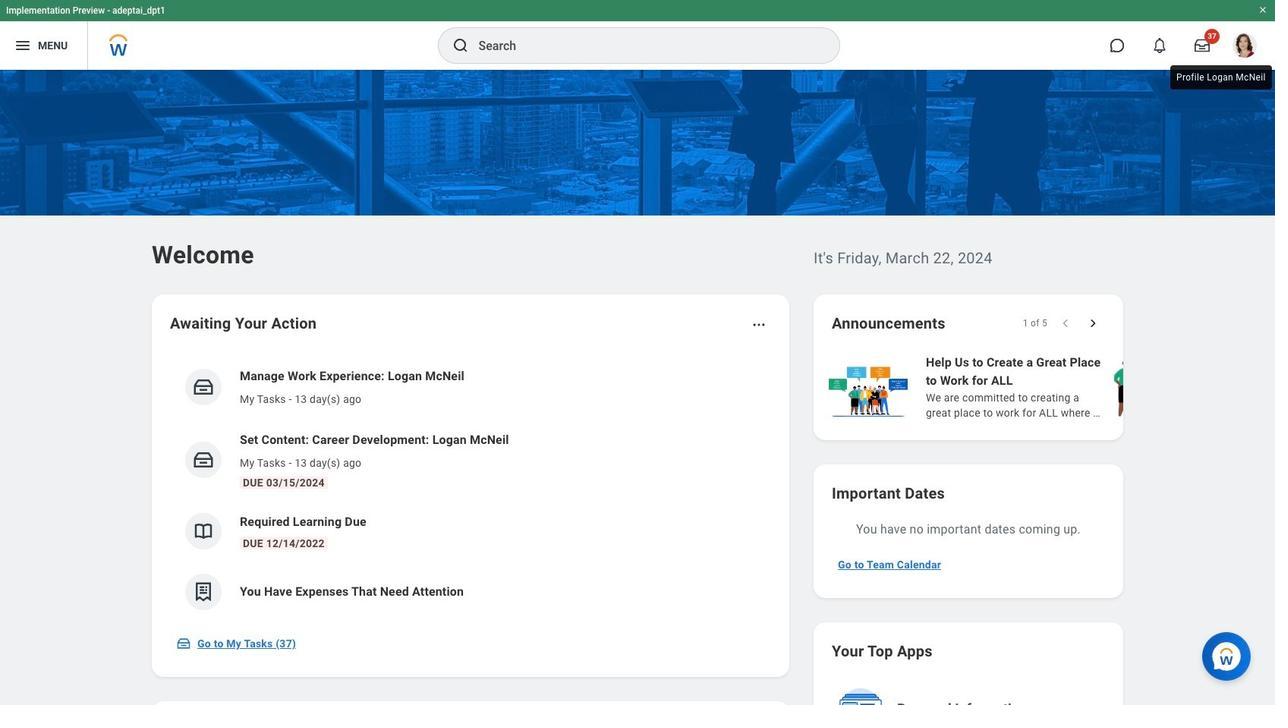 Task type: describe. For each thing, give the bounding box(es) containing it.
chevron right small image
[[1086, 316, 1101, 331]]

0 horizontal spatial list
[[170, 355, 772, 623]]

inbox image
[[192, 449, 215, 472]]

close environment banner image
[[1259, 5, 1268, 14]]

book open image
[[192, 520, 215, 543]]

search image
[[451, 36, 470, 55]]

1 horizontal spatial list
[[826, 352, 1276, 422]]

related actions image
[[752, 317, 767, 333]]

0 vertical spatial inbox image
[[192, 376, 215, 399]]

notifications large image
[[1153, 38, 1168, 53]]



Task type: locate. For each thing, give the bounding box(es) containing it.
inbox large image
[[1195, 38, 1210, 53]]

inbox image
[[192, 376, 215, 399], [176, 636, 191, 652]]

main content
[[0, 70, 1276, 705]]

1 vertical spatial inbox image
[[176, 636, 191, 652]]

1 horizontal spatial inbox image
[[192, 376, 215, 399]]

justify image
[[14, 36, 32, 55]]

0 horizontal spatial inbox image
[[176, 636, 191, 652]]

profile logan mcneil image
[[1233, 33, 1258, 61]]

list
[[826, 352, 1276, 422], [170, 355, 772, 623]]

tooltip
[[1168, 62, 1276, 93]]

chevron left small image
[[1059, 316, 1074, 331]]

banner
[[0, 0, 1276, 70]]

status
[[1023, 317, 1048, 330]]

dashboard expenses image
[[192, 581, 215, 604]]

Search Workday  search field
[[479, 29, 808, 62]]



Task type: vqa. For each thing, say whether or not it's contained in the screenshot.
548 button on the top of page
no



